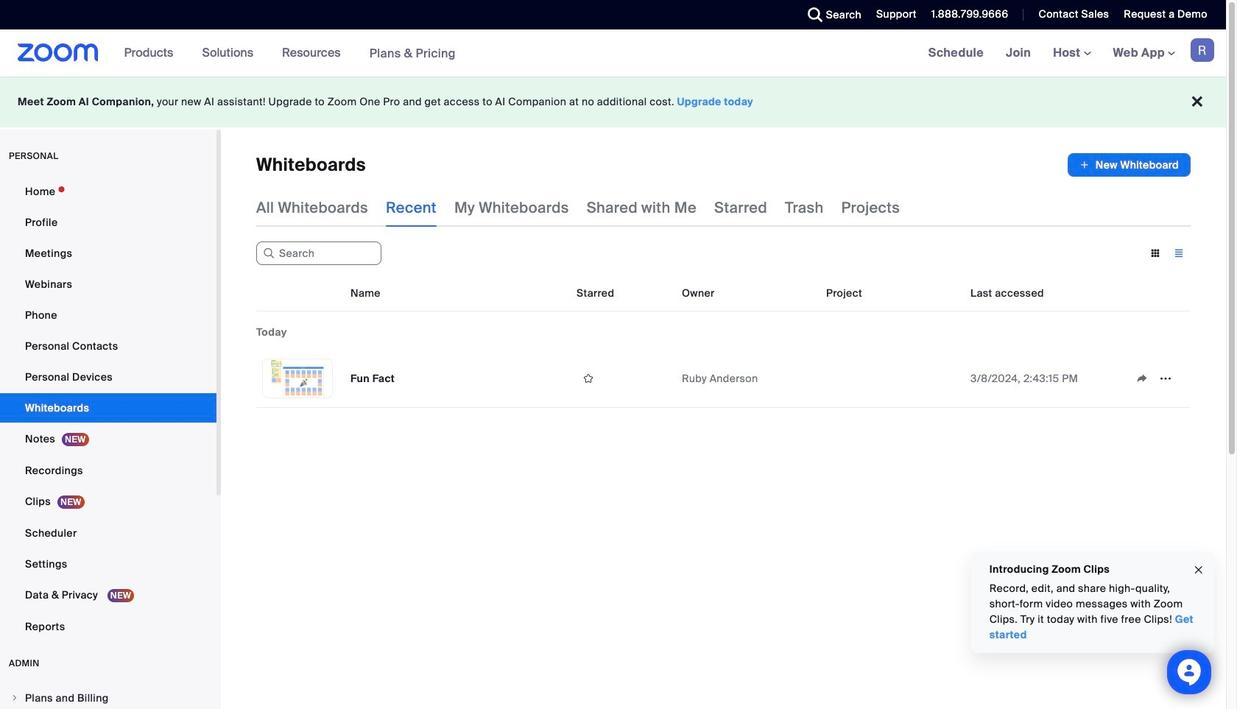 Task type: vqa. For each thing, say whether or not it's contained in the screenshot.
fifth right icon
no



Task type: locate. For each thing, give the bounding box(es) containing it.
banner
[[0, 29, 1227, 77]]

footer
[[0, 77, 1227, 127]]

product information navigation
[[113, 29, 467, 77]]

click to star the whiteboard fun fact image
[[577, 372, 600, 385]]

menu item
[[0, 684, 217, 709]]

application
[[1068, 153, 1191, 177]]

meetings navigation
[[918, 29, 1227, 77]]

cell
[[821, 350, 965, 408]]

zoom logo image
[[18, 43, 98, 62]]



Task type: describe. For each thing, give the bounding box(es) containing it.
grid mode, not selected image
[[1144, 247, 1168, 260]]

thumbnail of fun fact image
[[263, 360, 332, 398]]

personal menu menu
[[0, 177, 217, 643]]

tabs of all whiteboard page tab list
[[256, 189, 900, 227]]

fun fact element
[[351, 372, 395, 385]]

list mode, selected image
[[1168, 247, 1191, 260]]

close image
[[1193, 562, 1205, 579]]

Search text field
[[256, 242, 382, 265]]

profile picture image
[[1191, 38, 1215, 62]]

right image
[[10, 694, 19, 703]]



